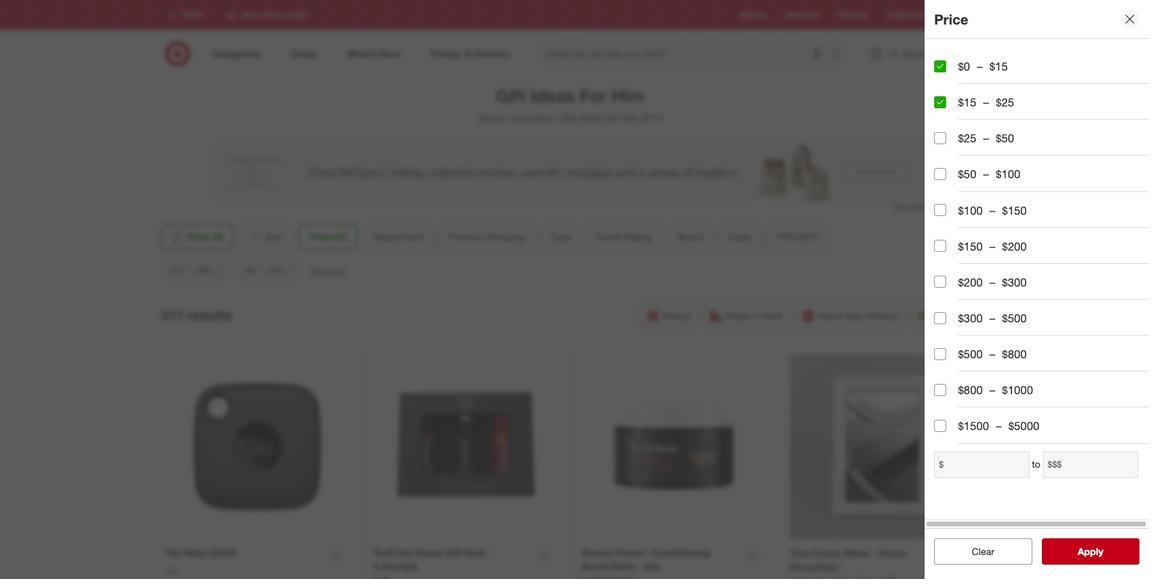 Task type: vqa. For each thing, say whether or not it's contained in the screenshot.
Advertisement region
yes



Task type: locate. For each thing, give the bounding box(es) containing it.
$0  –  $15 right $0  –  $15 checkbox on the top right
[[958, 59, 1008, 73]]

price right circle
[[934, 11, 968, 27]]

ideas up advertisement region
[[579, 112, 603, 124]]

gift ideas link
[[512, 112, 553, 124]]

1 vertical spatial $800
[[958, 383, 983, 397]]

1 horizontal spatial $50
[[996, 131, 1014, 145]]

$150 up $150  –  $200
[[1002, 203, 1027, 217]]

brand
[[677, 231, 703, 243]]

price dialog
[[925, 0, 1149, 579]]

$1000
[[1002, 383, 1033, 397]]

1 vertical spatial tile
[[165, 566, 178, 576]]

1 horizontal spatial $0
[[958, 59, 970, 73]]

deals
[[728, 231, 752, 243]]

$150  –  $200 checkbox
[[934, 240, 946, 252]]

$50 right the $50  –  $100 option
[[958, 167, 976, 181]]

tile down tile mate (2022) link
[[165, 566, 178, 576]]

(2) right filter at left
[[213, 231, 224, 243]]

0 horizontal spatial $150
[[958, 239, 983, 253]]

him up (311)
[[611, 85, 644, 107]]

0 horizontal spatial clear
[[310, 265, 333, 277]]

pickup
[[662, 310, 691, 322]]

price for price (2)
[[309, 231, 333, 243]]

search button
[[825, 41, 854, 69]]

0 horizontal spatial $25
[[197, 265, 211, 275]]

0 vertical spatial $0
[[958, 59, 970, 73]]

find stores
[[945, 10, 982, 19]]

gift inside truff hot sauce gift sets - 4.5oz/3pk
[[446, 547, 463, 559]]

$300 right $300  –  $500 option
[[958, 311, 983, 325]]

1 horizontal spatial $25
[[958, 131, 976, 145]]

1 horizontal spatial $800
[[1002, 347, 1027, 361]]

thin frame white - room essentials™ image
[[790, 355, 975, 540], [790, 355, 975, 540]]

filter
[[187, 231, 210, 243]]

- for scotch porter- conditioning beard balm - 3oz
[[638, 561, 642, 573]]

0 vertical spatial clear
[[310, 265, 333, 277]]

0 vertical spatial $800
[[1002, 347, 1027, 361]]

1 horizontal spatial $200
[[1002, 239, 1027, 253]]

None text field
[[934, 452, 1030, 478], [1043, 452, 1138, 478], [934, 452, 1030, 478], [1043, 452, 1138, 478]]

beard
[[582, 561, 609, 573]]

sort
[[265, 231, 284, 243]]

sauce
[[415, 547, 444, 559]]

0 horizontal spatial $300
[[958, 311, 983, 325]]

0 vertical spatial $300
[[1002, 275, 1027, 289]]

2 horizontal spatial $25
[[996, 95, 1014, 109]]

1 (2) from the left
[[213, 231, 224, 243]]

(2) up the all
[[336, 231, 347, 243]]

tile up tile link
[[165, 547, 181, 559]]

0 horizontal spatial /
[[506, 112, 509, 124]]

essentials™
[[790, 561, 842, 573]]

price inside dialog
[[934, 11, 968, 27]]

$500 down $200  –  $300
[[1002, 311, 1027, 325]]

- inside scotch porter- conditioning beard balm - 3oz
[[638, 561, 642, 573]]

1 horizontal spatial target
[[886, 10, 906, 19]]

$100 right $100  –  $150 checkbox
[[958, 203, 983, 217]]

$200 right the $200  –  $300 checkbox
[[958, 275, 983, 289]]

0 vertical spatial $0  –  $15
[[958, 59, 1008, 73]]

1 vertical spatial $300
[[958, 311, 983, 325]]

$25 inside $15  –  $25 button
[[197, 265, 211, 275]]

(2) inside button
[[213, 231, 224, 243]]

/ right target link
[[506, 112, 509, 124]]

- left 3oz
[[638, 561, 642, 573]]

-
[[488, 547, 492, 559], [872, 548, 876, 560], [638, 561, 642, 573]]

$800 up $1000
[[1002, 347, 1027, 361]]

truff hot sauce gift sets - 4.5oz/3pk link
[[373, 546, 530, 574]]

target circle
[[886, 10, 926, 19]]

- right the sets
[[488, 547, 492, 559]]

0 vertical spatial him
[[611, 85, 644, 107]]

tile mate (2022) image
[[165, 355, 350, 540], [165, 355, 350, 540]]

scotch porter- conditioning beard balm - 3oz image
[[582, 355, 766, 540], [582, 355, 766, 540]]

$25 down filter (2)
[[197, 265, 211, 275]]

1 vertical spatial $500
[[958, 347, 983, 361]]

circle
[[908, 10, 926, 19]]

3oz
[[644, 561, 660, 573]]

product grouping
[[449, 231, 525, 243]]

2 vertical spatial $25
[[197, 265, 211, 275]]

$1500  –  $5000
[[958, 419, 1039, 433]]

1 vertical spatial him
[[622, 112, 639, 124]]

/ right gift ideas link
[[555, 112, 559, 124]]

2 tile from the top
[[165, 566, 178, 576]]

ideas
[[530, 85, 575, 107], [530, 112, 553, 124], [579, 112, 603, 124]]

frame
[[812, 548, 841, 560]]

(2) for filter (2)
[[213, 231, 224, 243]]

$25 right $25  –  $50 option
[[958, 131, 976, 145]]

target left gift ideas link
[[477, 112, 504, 124]]

gift left the sets
[[446, 547, 463, 559]]

$0  –  $15 inside price dialog
[[958, 59, 1008, 73]]

$50  –  $100 checkbox
[[934, 168, 946, 180]]

1 vertical spatial clear
[[972, 546, 994, 558]]

$15  –  $25 inside price dialog
[[958, 95, 1014, 109]]

$15  –  $25 inside button
[[170, 265, 211, 275]]

$200
[[1002, 239, 1027, 253], [958, 275, 983, 289]]

truff hot sauce gift sets - 4.5oz/3pk image
[[373, 355, 558, 540], [373, 355, 558, 540]]

1 horizontal spatial $100
[[996, 167, 1020, 181]]

$25  –  $50 checkbox
[[934, 132, 946, 144]]

him left (311)
[[622, 112, 639, 124]]

0 vertical spatial price
[[934, 11, 968, 27]]

target left circle
[[886, 10, 906, 19]]

0 horizontal spatial $0  –  $15
[[246, 265, 282, 275]]

0 horizontal spatial $200
[[958, 275, 983, 289]]

price
[[934, 11, 968, 27], [309, 231, 333, 243]]

find stores link
[[945, 10, 982, 20]]

registry
[[739, 10, 766, 19]]

0 horizontal spatial -
[[488, 547, 492, 559]]

redcard
[[838, 10, 867, 19]]

- inside thin frame white - room essentials™
[[872, 548, 876, 560]]

1 vertical spatial price
[[309, 231, 333, 243]]

0 horizontal spatial target
[[477, 112, 504, 124]]

brand button
[[667, 224, 713, 250]]

$0  –  $15 down the 'sort' button
[[246, 265, 282, 275]]

0 horizontal spatial $500
[[958, 347, 983, 361]]

gift
[[496, 85, 526, 107], [512, 112, 527, 124], [561, 112, 577, 124], [446, 547, 463, 559]]

0 horizontal spatial $0
[[246, 265, 254, 275]]

0 horizontal spatial price
[[309, 231, 333, 243]]

1 tile from the top
[[165, 547, 181, 559]]

room
[[879, 548, 906, 560]]

truff
[[373, 547, 394, 559]]

$800 right $800  –  $1000 option
[[958, 383, 983, 397]]

0 horizontal spatial $15  –  $25
[[170, 265, 211, 275]]

0 vertical spatial tile
[[165, 547, 181, 559]]

$25  –  $50
[[958, 131, 1014, 145]]

type button
[[540, 224, 581, 250]]

1 horizontal spatial /
[[555, 112, 559, 124]]

2 / from the left
[[555, 112, 559, 124]]

$500 right $500  –  $800 option
[[958, 347, 983, 361]]

0 vertical spatial $25
[[996, 95, 1014, 109]]

1 horizontal spatial $0  –  $15
[[958, 59, 1008, 73]]

thin frame white - room essentials™
[[790, 548, 906, 573]]

target link
[[477, 112, 504, 124]]

fpo/apo
[[777, 231, 819, 243]]

1 horizontal spatial $300
[[1002, 275, 1027, 289]]

clear
[[310, 265, 333, 277], [972, 546, 994, 558]]

$15  –  $25 button
[[161, 257, 232, 284]]

$200  –  $300
[[958, 275, 1027, 289]]

0 vertical spatial $150
[[1002, 203, 1027, 217]]

$15  –  $25 up $25  –  $50 at the top right
[[958, 95, 1014, 109]]

1 vertical spatial for
[[605, 112, 619, 124]]

1 vertical spatial $15  –  $25
[[170, 265, 211, 275]]

$800  –  $1000 checkbox
[[934, 384, 946, 396]]

tile mate (2022)
[[165, 547, 236, 559]]

1 horizontal spatial (2)
[[336, 231, 347, 243]]

$0  –  $15
[[958, 59, 1008, 73], [246, 265, 282, 275]]

1 horizontal spatial price
[[934, 11, 968, 27]]

$300 up the $300  –  $500
[[1002, 275, 1027, 289]]

$500
[[1002, 311, 1027, 325], [958, 347, 983, 361]]

$0 down the 'sort' button
[[246, 265, 254, 275]]

tile inside tile mate (2022) link
[[165, 547, 181, 559]]

$150 right $150  –  $200 option
[[958, 239, 983, 253]]

$50
[[996, 131, 1014, 145], [958, 167, 976, 181]]

$0 inside price dialog
[[958, 59, 970, 73]]

1 vertical spatial $0
[[246, 265, 254, 275]]

$100 up $100  –  $150
[[996, 167, 1020, 181]]

1 horizontal spatial -
[[638, 561, 642, 573]]

gift ideas for him target / gift ideas / gift ideas for him (311)
[[477, 85, 663, 124]]

- inside truff hot sauce gift sets - 4.5oz/3pk
[[488, 547, 492, 559]]

sort button
[[238, 224, 294, 250]]

$0 right $0  –  $15 checkbox on the top right
[[958, 59, 970, 73]]

price up clear all in the top of the page
[[309, 231, 333, 243]]

all
[[336, 265, 345, 277]]

shop
[[726, 310, 749, 322]]

1 vertical spatial $0  –  $15
[[246, 265, 282, 275]]

0 vertical spatial target
[[886, 10, 906, 19]]

1 horizontal spatial $500
[[1002, 311, 1027, 325]]

thin frame white - room essentials™ link
[[790, 547, 947, 574]]

$25 up $25  –  $50 at the top right
[[996, 95, 1014, 109]]

$500  –  $800
[[958, 347, 1027, 361]]

$100
[[996, 167, 1020, 181], [958, 203, 983, 217]]

tile for tile mate (2022)
[[165, 547, 181, 559]]

$50 up $50  –  $100
[[996, 131, 1014, 145]]

2 (2) from the left
[[336, 231, 347, 243]]

$15
[[990, 59, 1008, 73], [958, 95, 976, 109], [170, 265, 183, 275], [269, 265, 282, 275]]

$800
[[1002, 347, 1027, 361], [958, 383, 983, 397]]

$15  –  $25 down filter (2) button
[[170, 265, 211, 275]]

$15  –  $25 checkbox
[[934, 96, 946, 108]]

$500  –  $800 checkbox
[[934, 348, 946, 360]]

0 horizontal spatial (2)
[[213, 231, 224, 243]]

0 vertical spatial $200
[[1002, 239, 1027, 253]]

for
[[580, 85, 607, 107], [605, 112, 619, 124]]

clear inside button
[[310, 265, 333, 277]]

0 horizontal spatial $50
[[958, 167, 976, 181]]

$300
[[1002, 275, 1027, 289], [958, 311, 983, 325]]

1 vertical spatial $100
[[958, 203, 983, 217]]

$200  –  $300 checkbox
[[934, 276, 946, 288]]

/
[[506, 112, 509, 124], [555, 112, 559, 124]]

target
[[886, 10, 906, 19], [477, 112, 504, 124]]

1 vertical spatial $150
[[958, 239, 983, 253]]

1 vertical spatial $200
[[958, 275, 983, 289]]

1 vertical spatial target
[[477, 112, 504, 124]]

price (2)
[[309, 231, 347, 243]]

1 horizontal spatial $15  –  $25
[[958, 95, 1014, 109]]

ideas right target link
[[530, 112, 553, 124]]

4.5oz/3pk
[[373, 561, 418, 573]]

2 horizontal spatial -
[[872, 548, 876, 560]]

clear inside button
[[972, 546, 994, 558]]

$200 down $100  –  $150
[[1002, 239, 1027, 253]]

pickup button
[[640, 303, 699, 329]]

0 vertical spatial $15  –  $25
[[958, 95, 1014, 109]]

- right white
[[872, 548, 876, 560]]

redcard link
[[838, 10, 867, 20]]

shipping
[[934, 310, 972, 322]]

1 horizontal spatial clear
[[972, 546, 994, 558]]

weekly ad
[[785, 10, 819, 19]]

gift up target link
[[496, 85, 526, 107]]

0 horizontal spatial $800
[[958, 383, 983, 397]]

1 vertical spatial $50
[[958, 167, 976, 181]]



Task type: describe. For each thing, give the bounding box(es) containing it.
0 horizontal spatial $100
[[958, 203, 983, 217]]

ad
[[810, 10, 819, 19]]

fpo/apo button
[[767, 224, 829, 250]]

porter-
[[616, 547, 649, 559]]

thin
[[790, 548, 810, 560]]

gift right gift ideas link
[[561, 112, 577, 124]]

filter (2)
[[187, 231, 224, 243]]

tile mate (2022) link
[[165, 546, 236, 560]]

ideas up gift ideas link
[[530, 85, 575, 107]]

1 / from the left
[[506, 112, 509, 124]]

$100  –  $150
[[958, 203, 1027, 217]]

$800  –  $1000
[[958, 383, 1033, 397]]

filter (2) button
[[161, 224, 233, 250]]

truff hot sauce gift sets - 4.5oz/3pk
[[373, 547, 492, 573]]

type
[[550, 231, 571, 243]]

weekly
[[785, 10, 808, 19]]

$15 right $15  –  $25 checkbox
[[958, 95, 976, 109]]

$50  –  $100
[[958, 167, 1020, 181]]

0 vertical spatial for
[[580, 85, 607, 107]]

gift right target link
[[512, 112, 527, 124]]

scotch
[[582, 547, 614, 559]]

$300  –  $500 checkbox
[[934, 312, 946, 324]]

$15 down sort
[[269, 265, 282, 275]]

shop in store
[[726, 310, 783, 322]]

$1500  –  $5000 checkbox
[[934, 420, 946, 432]]

0 vertical spatial $50
[[996, 131, 1014, 145]]

$100  –  $150 checkbox
[[934, 204, 946, 216]]

- for truff hot sauce gift sets - 4.5oz/3pk
[[488, 547, 492, 559]]

white
[[844, 548, 870, 560]]

(2022)
[[209, 547, 236, 559]]

guest
[[596, 231, 622, 243]]

$0  –  $15 inside button
[[246, 265, 282, 275]]

target circle link
[[886, 10, 926, 20]]

clear button
[[934, 539, 1032, 565]]

$0  –  $15 button
[[237, 257, 303, 284]]

sponsored
[[894, 202, 929, 211]]

delivery
[[864, 310, 899, 322]]

price for price
[[934, 11, 968, 27]]

shop in store button
[[704, 303, 791, 329]]

target inside gift ideas for him target / gift ideas / gift ideas for him (311)
[[477, 112, 504, 124]]

find
[[945, 10, 959, 19]]

311 results
[[161, 306, 232, 323]]

shipping button
[[912, 303, 979, 329]]

tile for tile
[[165, 566, 178, 576]]

$5000
[[1009, 419, 1039, 433]]

$15 right $0  –  $15 checkbox on the top right
[[990, 59, 1008, 73]]

0 vertical spatial $100
[[996, 167, 1020, 181]]

same
[[818, 310, 843, 322]]

tile link
[[165, 566, 178, 578]]

$0 inside button
[[246, 265, 254, 275]]

product grouping button
[[439, 224, 535, 250]]

balm
[[612, 561, 635, 573]]

sets
[[465, 547, 486, 559]]

(2) for price (2)
[[336, 231, 347, 243]]

conditioning
[[652, 547, 710, 559]]

same day delivery button
[[796, 303, 907, 329]]

to
[[1032, 459, 1040, 470]]

1 vertical spatial $25
[[958, 131, 976, 145]]

search
[[825, 49, 854, 61]]

clear for clear all
[[310, 265, 333, 277]]

scotch porter- conditioning beard balm - 3oz link
[[582, 546, 738, 574]]

day
[[845, 310, 862, 322]]

$300  –  $500
[[958, 311, 1027, 325]]

in
[[751, 310, 759, 322]]

$15 down filter (2) button
[[170, 265, 183, 275]]

deals button
[[718, 224, 762, 250]]

results
[[187, 306, 232, 323]]

grouping
[[485, 231, 525, 243]]

mate
[[184, 547, 207, 559]]

same day delivery
[[818, 310, 899, 322]]

store
[[762, 310, 783, 322]]

apply button
[[1042, 539, 1139, 565]]

stores
[[961, 10, 982, 19]]

registry link
[[739, 10, 766, 20]]

$0  –  $15 checkbox
[[934, 60, 946, 72]]

1 horizontal spatial $150
[[1002, 203, 1027, 217]]

clear for clear
[[972, 546, 994, 558]]

$1500
[[958, 419, 989, 433]]

0 vertical spatial $500
[[1002, 311, 1027, 325]]

(311)
[[641, 112, 663, 124]]

product
[[449, 231, 483, 243]]

department
[[372, 231, 424, 243]]

What can we help you find? suggestions appear below search field
[[540, 41, 834, 67]]

rating
[[624, 231, 652, 243]]

311
[[161, 306, 184, 323]]

clear all
[[310, 265, 345, 277]]

guest rating button
[[586, 224, 662, 250]]

hot
[[396, 547, 413, 559]]

$150  –  $200
[[958, 239, 1027, 253]]

advertisement region
[[211, 142, 929, 202]]

department button
[[362, 224, 434, 250]]

weekly ad link
[[785, 10, 819, 20]]



